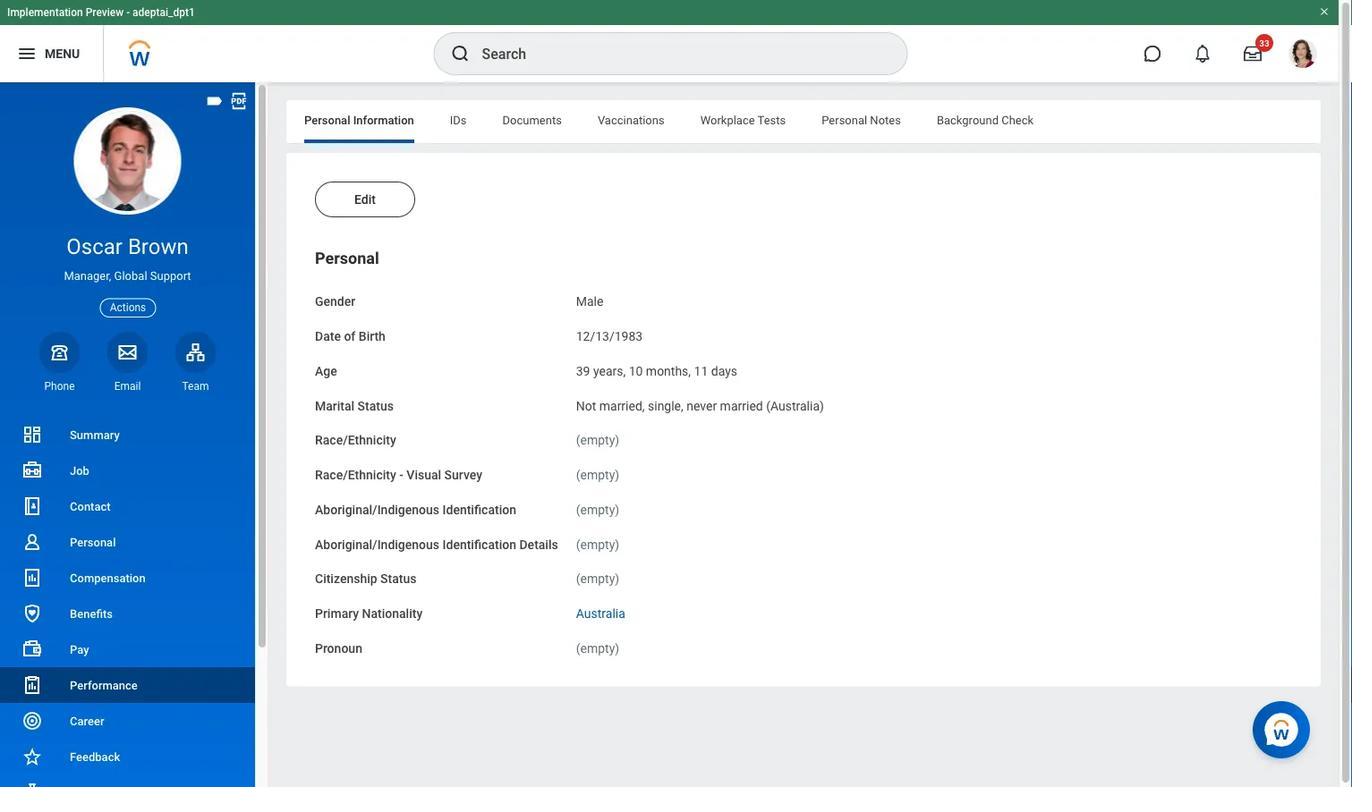 Task type: locate. For each thing, give the bounding box(es) containing it.
personal inside personal group
[[315, 249, 379, 268]]

2 aboriginal/indigenous from the top
[[315, 537, 439, 552]]

0 vertical spatial identification
[[443, 503, 516, 517]]

3 (empty) from the top
[[576, 503, 619, 517]]

performance image
[[21, 675, 43, 696]]

1 vertical spatial status
[[380, 572, 417, 587]]

personal image
[[21, 532, 43, 553]]

phone oscar brown element
[[39, 379, 80, 394]]

team oscar brown element
[[175, 379, 216, 394]]

0 vertical spatial aboriginal/indigenous
[[315, 503, 439, 517]]

1 identification from the top
[[443, 503, 516, 517]]

citizenship
[[315, 572, 377, 587]]

email oscar brown element
[[107, 379, 148, 394]]

personal inside personal link
[[70, 536, 116, 549]]

feedback
[[70, 750, 120, 764]]

australia link
[[576, 603, 625, 621]]

summary image
[[21, 424, 43, 446]]

implementation preview -   adeptai_dpt1
[[7, 6, 195, 19]]

33 button
[[1233, 34, 1274, 73]]

identification down the survey
[[443, 503, 516, 517]]

status for citizenship status
[[380, 572, 417, 587]]

(empty) for aboriginal/indigenous identification details
[[576, 537, 619, 552]]

6 (empty) from the top
[[576, 641, 619, 656]]

10
[[629, 364, 643, 379]]

benefits link
[[0, 596, 255, 632]]

information
[[353, 113, 414, 127]]

(empty)
[[576, 433, 619, 448], [576, 468, 619, 483], [576, 503, 619, 517], [576, 537, 619, 552], [576, 572, 619, 587], [576, 641, 619, 656]]

personal notes
[[822, 113, 901, 127]]

time off image
[[21, 782, 43, 788]]

1 vertical spatial race/ethnicity
[[315, 468, 396, 483]]

job link
[[0, 453, 255, 489]]

list containing summary
[[0, 417, 255, 788]]

personal up "gender"
[[315, 249, 379, 268]]

single,
[[648, 398, 684, 413]]

0 vertical spatial status
[[358, 398, 394, 413]]

personal group
[[315, 248, 1292, 658]]

age element
[[576, 353, 737, 380]]

view team image
[[185, 342, 206, 363]]

gender
[[315, 294, 355, 309]]

email button
[[107, 332, 148, 394]]

tab list
[[286, 100, 1321, 143]]

1 race/ethnicity from the top
[[315, 433, 396, 448]]

-
[[126, 6, 130, 19], [399, 468, 403, 483]]

race/ethnicity down marital status
[[315, 433, 396, 448]]

mail image
[[117, 342, 138, 363]]

39 years, 10 months, 11 days
[[576, 364, 737, 379]]

personal
[[304, 113, 350, 127], [822, 113, 867, 127], [315, 249, 379, 268], [70, 536, 116, 549]]

visual
[[407, 468, 441, 483]]

never
[[687, 398, 717, 413]]

married,
[[599, 398, 645, 413]]

personal left information
[[304, 113, 350, 127]]

not married, single, never married (australia)
[[576, 398, 824, 413]]

summary
[[70, 428, 120, 442]]

brown
[[128, 234, 189, 260]]

race/ethnicity
[[315, 433, 396, 448], [315, 468, 396, 483]]

personal link
[[0, 524, 255, 560]]

0 horizontal spatial -
[[126, 6, 130, 19]]

compensation image
[[21, 567, 43, 589]]

date of birth
[[315, 329, 386, 344]]

actions
[[110, 302, 146, 314]]

- inside personal group
[[399, 468, 403, 483]]

status for marital status
[[358, 398, 394, 413]]

notes
[[870, 113, 901, 127]]

manager,
[[64, 270, 111, 283]]

- right preview
[[126, 6, 130, 19]]

identification for aboriginal/indigenous identification details
[[443, 537, 516, 552]]

1 aboriginal/indigenous from the top
[[315, 503, 439, 517]]

email
[[114, 380, 141, 393]]

birth
[[359, 329, 386, 344]]

status
[[358, 398, 394, 413], [380, 572, 417, 587]]

benefits
[[70, 607, 113, 621]]

vaccinations
[[598, 113, 665, 127]]

preview
[[86, 6, 124, 19]]

aboriginal/indigenous down the race/ethnicity - visual survey
[[315, 503, 439, 517]]

pronoun
[[315, 641, 362, 656]]

justify image
[[16, 43, 38, 64]]

aboriginal/indigenous up citizenship status
[[315, 537, 439, 552]]

pay image
[[21, 639, 43, 660]]

pay
[[70, 643, 89, 656]]

list
[[0, 417, 255, 788]]

4 (empty) from the top
[[576, 537, 619, 552]]

0 vertical spatial race/ethnicity
[[315, 433, 396, 448]]

profile logan mcneil image
[[1289, 39, 1317, 72]]

Search Workday  search field
[[482, 34, 870, 73]]

support
[[150, 270, 191, 283]]

background
[[937, 113, 999, 127]]

status right marital
[[358, 398, 394, 413]]

(empty) for aboriginal/indigenous identification
[[576, 503, 619, 517]]

search image
[[450, 43, 471, 64]]

aboriginal/indigenous
[[315, 503, 439, 517], [315, 537, 439, 552]]

identification
[[443, 503, 516, 517], [443, 537, 516, 552]]

personal button
[[315, 249, 379, 268]]

5 (empty) from the top
[[576, 572, 619, 587]]

career
[[70, 715, 104, 728]]

0 vertical spatial -
[[126, 6, 130, 19]]

implementation
[[7, 6, 83, 19]]

personal down contact
[[70, 536, 116, 549]]

11
[[694, 364, 708, 379]]

1 vertical spatial -
[[399, 468, 403, 483]]

1 vertical spatial aboriginal/indigenous
[[315, 537, 439, 552]]

oscar brown
[[67, 234, 189, 260]]

race/ethnicity left visual
[[315, 468, 396, 483]]

1 vertical spatial identification
[[443, 537, 516, 552]]

job
[[70, 464, 89, 477]]

personal left notes
[[822, 113, 867, 127]]

performance link
[[0, 668, 255, 703]]

years,
[[593, 364, 626, 379]]

2 (empty) from the top
[[576, 468, 619, 483]]

primary nationality
[[315, 607, 423, 621]]

marital
[[315, 398, 355, 413]]

12/13/1983
[[576, 329, 643, 344]]

- left visual
[[399, 468, 403, 483]]

menu banner
[[0, 0, 1339, 82]]

details
[[519, 537, 558, 552]]

2 race/ethnicity from the top
[[315, 468, 396, 483]]

1 horizontal spatial -
[[399, 468, 403, 483]]

1 (empty) from the top
[[576, 433, 619, 448]]

summary link
[[0, 417, 255, 453]]

personal for personal notes
[[822, 113, 867, 127]]

edit button
[[315, 182, 415, 217]]

status up "nationality"
[[380, 572, 417, 587]]

date of birth element
[[576, 318, 643, 345]]

2 identification from the top
[[443, 537, 516, 552]]

aboriginal/indigenous identification details
[[315, 537, 558, 552]]

list inside navigation pane region
[[0, 417, 255, 788]]

identification left "details"
[[443, 537, 516, 552]]

check
[[1002, 113, 1034, 127]]



Task type: describe. For each thing, give the bounding box(es) containing it.
(empty) for citizenship status
[[576, 572, 619, 587]]

race/ethnicity for race/ethnicity
[[315, 433, 396, 448]]

personal information
[[304, 113, 414, 127]]

contact
[[70, 500, 111, 513]]

phone
[[44, 380, 75, 393]]

race/ethnicity for race/ethnicity - visual survey
[[315, 468, 396, 483]]

navigation pane region
[[0, 82, 268, 788]]

months,
[[646, 364, 691, 379]]

aboriginal/indigenous identification
[[315, 503, 516, 517]]

team link
[[175, 332, 216, 394]]

contact image
[[21, 496, 43, 517]]

contact link
[[0, 489, 255, 524]]

male
[[576, 294, 604, 309]]

australia
[[576, 607, 625, 621]]

menu button
[[0, 25, 103, 82]]

oscar
[[67, 234, 123, 260]]

job image
[[21, 460, 43, 481]]

personal for personal button
[[315, 249, 379, 268]]

tab list containing personal information
[[286, 100, 1321, 143]]

(australia)
[[766, 398, 824, 413]]

nationality
[[362, 607, 423, 621]]

menu
[[45, 46, 80, 61]]

tag image
[[205, 91, 225, 111]]

age
[[315, 364, 337, 379]]

team
[[182, 380, 209, 393]]

race/ethnicity - visual survey
[[315, 468, 482, 483]]

of
[[344, 329, 356, 344]]

date
[[315, 329, 341, 344]]

close environment banner image
[[1319, 6, 1330, 17]]

background check
[[937, 113, 1034, 127]]

citizenship status
[[315, 572, 417, 587]]

adeptai_dpt1
[[133, 6, 195, 19]]

inbox large image
[[1244, 45, 1262, 63]]

feedback link
[[0, 739, 255, 775]]

marital status
[[315, 398, 394, 413]]

notifications large image
[[1194, 45, 1212, 63]]

actions button
[[100, 299, 156, 317]]

phone image
[[47, 342, 72, 363]]

manager, global support
[[64, 270, 191, 283]]

male element
[[576, 291, 604, 309]]

performance
[[70, 679, 138, 692]]

phone button
[[39, 332, 80, 394]]

personal for personal information
[[304, 113, 350, 127]]

compensation
[[70, 571, 146, 585]]

workplace
[[700, 113, 755, 127]]

39
[[576, 364, 590, 379]]

33
[[1259, 38, 1270, 48]]

edit
[[354, 192, 376, 207]]

workplace tests
[[700, 113, 786, 127]]

tests
[[758, 113, 786, 127]]

career link
[[0, 703, 255, 739]]

(empty) for race/ethnicity
[[576, 433, 619, 448]]

compensation link
[[0, 560, 255, 596]]

- inside menu "banner"
[[126, 6, 130, 19]]

married
[[720, 398, 763, 413]]

marital status element
[[576, 388, 824, 414]]

primary
[[315, 607, 359, 621]]

(empty) for race/ethnicity - visual survey
[[576, 468, 619, 483]]

survey
[[444, 468, 482, 483]]

not
[[576, 398, 596, 413]]

aboriginal/indigenous for aboriginal/indigenous identification
[[315, 503, 439, 517]]

aboriginal/indigenous for aboriginal/indigenous identification details
[[315, 537, 439, 552]]

days
[[711, 364, 737, 379]]

identification for aboriginal/indigenous identification
[[443, 503, 516, 517]]

documents
[[503, 113, 562, 127]]

ids
[[450, 113, 467, 127]]

feedback image
[[21, 746, 43, 768]]

(empty) for pronoun
[[576, 641, 619, 656]]

view printable version (pdf) image
[[229, 91, 249, 111]]

pay link
[[0, 632, 255, 668]]

career image
[[21, 711, 43, 732]]

benefits image
[[21, 603, 43, 625]]

global
[[114, 270, 147, 283]]



Task type: vqa. For each thing, say whether or not it's contained in the screenshot.
the action popup button
no



